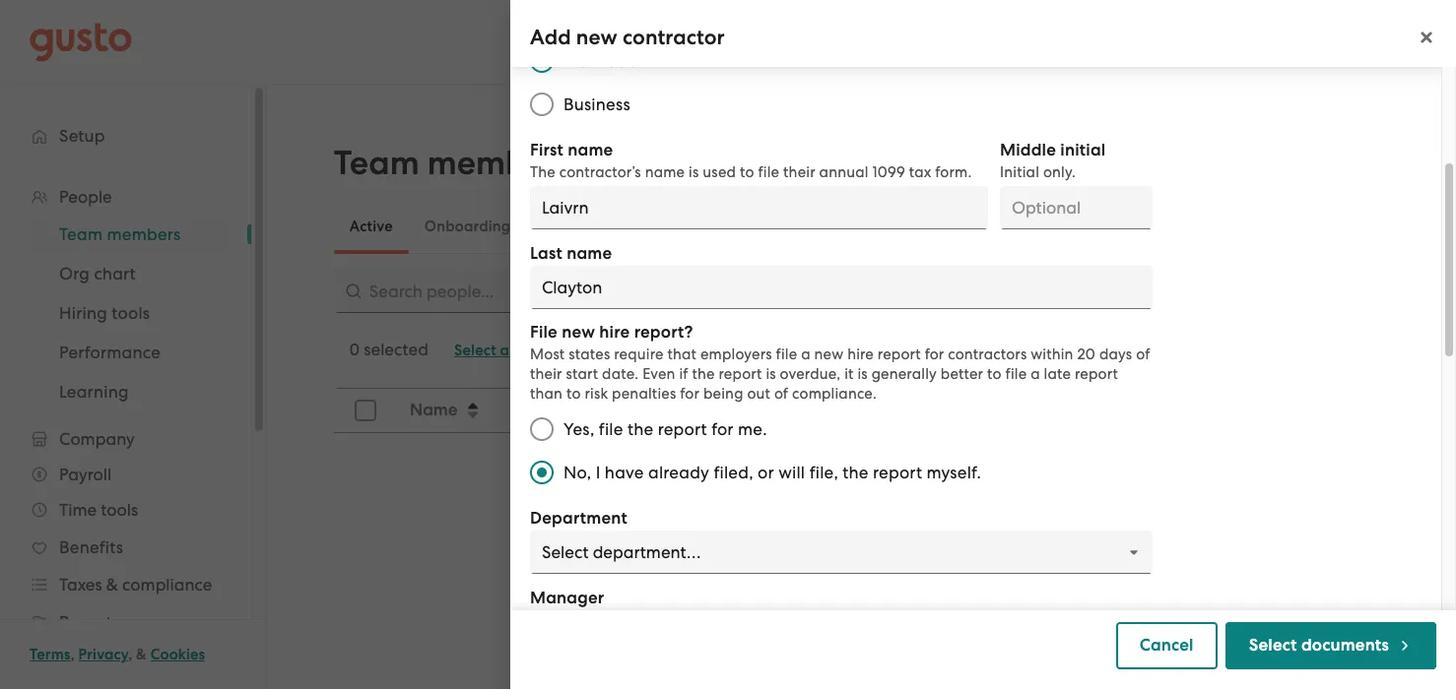 Task type: locate. For each thing, give the bounding box(es) containing it.
2 vertical spatial name
[[567, 243, 612, 264]]

within
[[1031, 346, 1074, 364]]

hire up require
[[599, 322, 630, 343]]

first name the contractor's name is used to file their annual 1099 tax form.
[[530, 140, 972, 181]]

report?
[[634, 322, 693, 343]]

0 horizontal spatial their
[[530, 366, 562, 383]]

their up than
[[530, 366, 562, 383]]

1 horizontal spatial select
[[1249, 636, 1297, 656]]

new up states
[[562, 322, 595, 343]]

to down start
[[567, 385, 581, 403]]

is left used
[[689, 164, 699, 181]]

Business radio
[[520, 83, 564, 126]]

name left used
[[645, 164, 685, 181]]

2 all from the left
[[578, 342, 596, 360]]

employers
[[701, 346, 772, 364]]

filed,
[[714, 463, 754, 483]]

middle initial initial only.
[[1000, 140, 1106, 181]]

myself.
[[927, 463, 981, 483]]

a left late
[[1031, 366, 1040, 383]]

0 vertical spatial the
[[692, 366, 715, 383]]

Search people... field
[[334, 270, 807, 313]]

0 horizontal spatial all
[[500, 342, 518, 360]]

being
[[704, 385, 744, 403]]

all up start
[[578, 342, 596, 360]]

that
[[668, 346, 697, 364]]

their inside file new hire report? most states require that employers file a new hire report for contractors within 20 days of their start date. even if the report is overdue, it is generally better to file a late report than to risk penalties for being out of compliance.
[[530, 366, 562, 383]]

2 horizontal spatial for
[[925, 346, 944, 364]]

to
[[740, 164, 754, 181], [987, 366, 1002, 383], [567, 385, 581, 403]]

1 vertical spatial the
[[628, 420, 654, 440]]

report
[[878, 346, 921, 364], [719, 366, 762, 383], [1075, 366, 1118, 383], [658, 420, 707, 440], [873, 463, 923, 483]]

0 horizontal spatial hire
[[599, 322, 630, 343]]

hire up it
[[848, 346, 874, 364]]

clear all button
[[527, 335, 606, 367]]

members
[[427, 143, 573, 183]]

file new hire report? most states require that employers file a new hire report for contractors within 20 days of their start date. even if the report is overdue, it is generally better to file a late report than to risk penalties for being out of compliance.
[[530, 322, 1151, 403]]

their left annual
[[784, 164, 816, 181]]

select
[[454, 342, 497, 360], [1249, 636, 1297, 656]]

no,
[[564, 463, 592, 483]]

require
[[614, 346, 664, 364]]

0 vertical spatial their
[[784, 164, 816, 181]]

1 vertical spatial for
[[680, 385, 700, 403]]

0 horizontal spatial a
[[801, 346, 811, 364]]

select documents
[[1249, 636, 1389, 656]]

1 vertical spatial select
[[1249, 636, 1297, 656]]

found
[[902, 613, 948, 633]]

home image
[[30, 22, 132, 62]]

1 vertical spatial to
[[987, 366, 1002, 383]]

1 vertical spatial a
[[1031, 366, 1040, 383]]

than
[[530, 385, 563, 403]]

name up the 'contractor's'
[[568, 140, 613, 161]]

even
[[643, 366, 676, 383]]

0 vertical spatial name
[[568, 140, 613, 161]]

file up the first name field
[[758, 164, 780, 181]]

1 horizontal spatial the
[[692, 366, 715, 383]]

for
[[925, 346, 944, 364], [680, 385, 700, 403], [712, 420, 734, 440]]

their
[[784, 164, 816, 181], [530, 366, 562, 383]]

file right yes,
[[599, 420, 623, 440]]

2 vertical spatial for
[[712, 420, 734, 440]]

1 vertical spatial new
[[562, 322, 595, 343]]

candidates
[[542, 218, 623, 236]]

middle
[[1000, 140, 1056, 161]]

of right days on the bottom right of the page
[[1136, 346, 1151, 364]]

for down if
[[680, 385, 700, 403]]

to right used
[[740, 164, 754, 181]]

0 horizontal spatial ,
[[71, 646, 75, 664]]

0 vertical spatial hire
[[599, 322, 630, 343]]

their inside first name the contractor's name is used to file their annual 1099 tax form.
[[784, 164, 816, 181]]

0 horizontal spatial the
[[628, 420, 654, 440]]

offboarding button
[[639, 203, 759, 250]]

to inside first name the contractor's name is used to file their annual 1099 tax form.
[[740, 164, 754, 181]]

, left the privacy link
[[71, 646, 75, 664]]

all
[[500, 342, 518, 360], [578, 342, 596, 360]]

business
[[564, 95, 630, 114]]

new for file
[[562, 322, 595, 343]]

late
[[1044, 366, 1071, 383]]

all left most
[[500, 342, 518, 360]]

2 horizontal spatial to
[[987, 366, 1002, 383]]

1 horizontal spatial their
[[784, 164, 816, 181]]

report down 20
[[1075, 366, 1118, 383]]

dialog main content element
[[510, 0, 1456, 690]]

file up overdue,
[[776, 346, 798, 364]]

out
[[747, 385, 771, 403]]

team members
[[334, 143, 573, 183]]

will
[[779, 463, 805, 483]]

department button
[[579, 390, 846, 432]]

0 vertical spatial a
[[801, 346, 811, 364]]

onboarding
[[425, 218, 511, 236]]

new up individual
[[576, 25, 618, 50]]

last
[[530, 243, 563, 264]]

0 horizontal spatial is
[[689, 164, 699, 181]]

department down date.
[[590, 400, 686, 421]]

new up overdue,
[[815, 346, 844, 364]]

1 vertical spatial of
[[774, 385, 789, 403]]

2 vertical spatial the
[[843, 463, 869, 483]]

1 , from the left
[[71, 646, 75, 664]]

select for select documents
[[1249, 636, 1297, 656]]

new notifications image
[[722, 341, 742, 361], [722, 341, 742, 361]]

1 vertical spatial hire
[[848, 346, 874, 364]]

states
[[569, 346, 610, 364]]

the right the "file,"
[[843, 463, 869, 483]]

1 horizontal spatial to
[[740, 164, 754, 181]]

onboarding button
[[409, 203, 526, 250]]

1099
[[873, 164, 906, 181]]

of right out
[[774, 385, 789, 403]]

of
[[1136, 346, 1151, 364], [774, 385, 789, 403]]

2 vertical spatial new
[[815, 346, 844, 364]]

department inside dialog main content element
[[530, 508, 628, 529]]

0 vertical spatial of
[[1136, 346, 1151, 364]]

0 horizontal spatial select
[[454, 342, 497, 360]]

is up out
[[766, 366, 776, 383]]

1 horizontal spatial all
[[578, 342, 596, 360]]

0 vertical spatial to
[[740, 164, 754, 181]]

privacy
[[78, 646, 128, 664]]

select up name button
[[454, 342, 497, 360]]

name
[[410, 400, 457, 421]]

select left documents
[[1249, 636, 1297, 656]]

i
[[596, 463, 601, 483]]

1 horizontal spatial for
[[712, 420, 734, 440]]

0 vertical spatial new
[[576, 25, 618, 50]]

,
[[71, 646, 75, 664], [128, 646, 132, 664]]

the right if
[[692, 366, 715, 383]]

a up overdue,
[[801, 346, 811, 364]]

individual
[[564, 51, 643, 71]]

Individual radio
[[520, 39, 564, 83]]

name
[[568, 140, 613, 161], [645, 164, 685, 181], [567, 243, 612, 264]]

department down no,
[[530, 508, 628, 529]]

risk
[[585, 385, 608, 403]]

hire
[[599, 322, 630, 343], [848, 346, 874, 364]]

1 all from the left
[[500, 342, 518, 360]]

20
[[1078, 346, 1096, 364]]

is
[[689, 164, 699, 181], [766, 366, 776, 383], [858, 366, 868, 383]]

name button
[[398, 390, 577, 432]]

privacy link
[[78, 646, 128, 664]]

1 horizontal spatial ,
[[128, 646, 132, 664]]

new
[[576, 25, 618, 50], [562, 322, 595, 343], [815, 346, 844, 364]]

select all
[[454, 342, 518, 360]]

select inside add a contractor dialog
[[1249, 636, 1297, 656]]

for up better
[[925, 346, 944, 364]]

0 vertical spatial select
[[454, 342, 497, 360]]

name down candidates
[[567, 243, 612, 264]]

the
[[692, 366, 715, 383], [628, 420, 654, 440], [843, 463, 869, 483]]

0 vertical spatial for
[[925, 346, 944, 364]]

to down contractors
[[987, 366, 1002, 383]]

department
[[590, 400, 686, 421], [530, 508, 628, 529]]

1 horizontal spatial hire
[[848, 346, 874, 364]]

is inside first name the contractor's name is used to file their annual 1099 tax form.
[[689, 164, 699, 181]]

name for last name
[[567, 243, 612, 264]]

0 horizontal spatial to
[[567, 385, 581, 403]]

terms
[[30, 646, 71, 664]]

0 vertical spatial department
[[590, 400, 686, 421]]

name for first name the contractor's name is used to file their annual 1099 tax form.
[[568, 140, 613, 161]]

1 vertical spatial their
[[530, 366, 562, 383]]

1 vertical spatial department
[[530, 508, 628, 529]]

the down "penalties"
[[628, 420, 654, 440]]

2 vertical spatial to
[[567, 385, 581, 403]]

no people found
[[816, 613, 948, 633]]

the inside file new hire report? most states require that employers file a new hire report for contractors within 20 days of their start date. even if the report is overdue, it is generally better to file a late report than to risk penalties for being out of compliance.
[[692, 366, 715, 383]]

1 horizontal spatial a
[[1031, 366, 1040, 383]]

is right it
[[858, 366, 868, 383]]

0 horizontal spatial for
[[680, 385, 700, 403]]

, left the &
[[128, 646, 132, 664]]

it
[[845, 366, 854, 383]]

for left me.
[[712, 420, 734, 440]]



Task type: describe. For each thing, give the bounding box(es) containing it.
annual
[[819, 164, 869, 181]]

report left myself.
[[873, 463, 923, 483]]

yes, file the report for me.
[[564, 420, 767, 440]]

contractor
[[623, 25, 725, 50]]

only.
[[1043, 164, 1076, 181]]

team
[[334, 143, 419, 183]]

Middle initial field
[[1000, 186, 1153, 230]]

1 horizontal spatial is
[[766, 366, 776, 383]]

selected
[[364, 340, 429, 360]]

or
[[758, 463, 774, 483]]

report up already
[[658, 420, 707, 440]]

active
[[350, 218, 393, 236]]

terms link
[[30, 646, 71, 664]]

better
[[941, 366, 984, 383]]

first
[[530, 140, 564, 161]]

0 selected status
[[350, 340, 429, 360]]

file,
[[810, 463, 839, 483]]

clear
[[537, 342, 575, 360]]

file inside first name the contractor's name is used to file their annual 1099 tax form.
[[758, 164, 780, 181]]

me.
[[738, 420, 767, 440]]

no, i have already filed, or will file, the report myself.
[[564, 463, 981, 483]]

&
[[136, 646, 147, 664]]

cookies
[[151, 646, 205, 664]]

most
[[530, 346, 565, 364]]

contractors
[[948, 346, 1027, 364]]

dismissed
[[774, 218, 844, 236]]

file down contractors
[[1006, 366, 1027, 383]]

manager
[[530, 588, 605, 609]]

department inside button
[[590, 400, 686, 421]]

tax
[[909, 164, 932, 181]]

generally
[[872, 366, 937, 383]]

select all button
[[444, 335, 527, 367]]

cookies button
[[151, 643, 205, 667]]

start
[[566, 366, 598, 383]]

already
[[648, 463, 710, 483]]

Select all rows on this page checkbox
[[344, 389, 387, 433]]

all for clear all
[[578, 342, 596, 360]]

new for add
[[576, 25, 618, 50]]

add new contractor
[[530, 25, 725, 50]]

form.
[[935, 164, 972, 181]]

the
[[530, 164, 556, 181]]

0 selected
[[350, 340, 429, 360]]

terms , privacy , & cookies
[[30, 646, 205, 664]]

No, I have already filed, or will file, the report myself. radio
[[520, 451, 564, 495]]

dismissed button
[[759, 203, 859, 250]]

people
[[843, 613, 898, 633]]

report down employers
[[719, 366, 762, 383]]

contractor's
[[560, 164, 641, 181]]

1 horizontal spatial of
[[1136, 346, 1151, 364]]

0 horizontal spatial of
[[774, 385, 789, 403]]

2 , from the left
[[128, 646, 132, 664]]

initial
[[1000, 164, 1040, 181]]

First name field
[[530, 186, 988, 230]]

add a contractor dialog
[[510, 0, 1456, 690]]

yes,
[[564, 420, 595, 440]]

0
[[350, 340, 360, 360]]

select for select all
[[454, 342, 497, 360]]

cancel
[[1140, 636, 1194, 656]]

2 horizontal spatial is
[[858, 366, 868, 383]]

compliance.
[[792, 385, 877, 403]]

select documents button
[[1226, 623, 1437, 670]]

cancel button
[[1116, 623, 1218, 670]]

file
[[530, 322, 558, 343]]

used
[[703, 164, 736, 181]]

no
[[816, 613, 839, 633]]

penalties
[[612, 385, 676, 403]]

initial
[[1061, 140, 1106, 161]]

if
[[679, 366, 689, 383]]

documents
[[1302, 636, 1389, 656]]

active button
[[334, 203, 409, 250]]

add
[[530, 25, 571, 50]]

clear all
[[537, 342, 596, 360]]

account menu element
[[1076, 0, 1427, 84]]

candidates button
[[526, 203, 639, 250]]

Last name field
[[530, 266, 1153, 309]]

offboarding
[[655, 218, 743, 236]]

report up generally
[[878, 346, 921, 364]]

days
[[1100, 346, 1133, 364]]

all for select all
[[500, 342, 518, 360]]

overdue,
[[780, 366, 841, 383]]

have
[[605, 463, 644, 483]]

last name
[[530, 243, 612, 264]]

1 vertical spatial name
[[645, 164, 685, 181]]

2 horizontal spatial the
[[843, 463, 869, 483]]

date.
[[602, 366, 639, 383]]

Yes, file the report for me. radio
[[520, 408, 564, 451]]

team members tab list
[[334, 199, 1375, 254]]



Task type: vqa. For each thing, say whether or not it's contained in the screenshot.
employees associated with Paid Time Off
no



